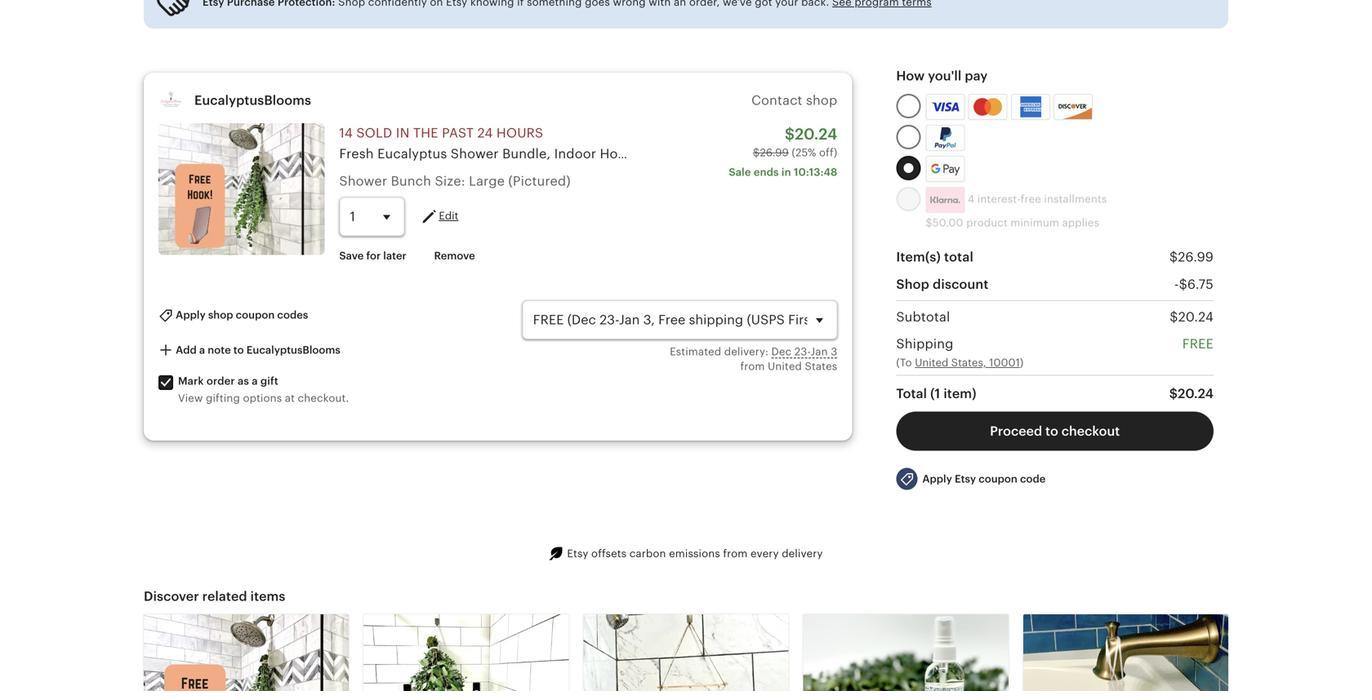 Task type: describe. For each thing, give the bounding box(es) containing it.
a inside dropdown button
[[199, 344, 205, 357]]

sale
[[729, 166, 751, 179]]

14
[[339, 126, 353, 141]]

1 plant, from the left
[[644, 147, 680, 162]]

as
[[238, 375, 249, 388]]

shop discount
[[896, 277, 989, 292]]

estimated
[[670, 346, 722, 358]]

how you'll pay
[[896, 69, 988, 83]]

dec 23-jan 3 link
[[772, 346, 838, 358]]

apply for apply etsy coupon code
[[923, 474, 952, 486]]

visa image
[[932, 100, 959, 115]]

checkout.
[[298, 393, 349, 405]]

code
[[1020, 474, 1046, 486]]

shower inside 14 sold in the past 24 hours fresh eucalyptus shower bundle, indoor house plant, fresh eucalyptus plant, easy plants, boho decor, low light plants , eucalyptus plants
[[451, 147, 499, 162]]

gifting
[[206, 393, 240, 405]]

low
[[994, 147, 1020, 162]]

for
[[366, 250, 381, 262]]

26.99 inside $ 20.24 $ 26.99 (25% off) sale ends in 10:13:48
[[760, 146, 789, 159]]

1 horizontal spatial united
[[915, 357, 949, 369]]

etsy inside dropdown button
[[955, 474, 976, 486]]

shop for contact
[[806, 93, 838, 108]]

to inside dropdown button
[[233, 344, 244, 357]]

options
[[243, 393, 282, 405]]

-
[[1175, 277, 1179, 292]]

free
[[1021, 193, 1041, 206]]

indoor
[[554, 147, 596, 162]]

in inside 14 sold in the past 24 hours fresh eucalyptus shower bundle, indoor house plant, fresh eucalyptus plant, easy plants, boho decor, low light plants , eucalyptus plants
[[396, 126, 410, 141]]

emissions
[[669, 548, 720, 561]]

1 plants from the left
[[1060, 147, 1098, 162]]

proceed to checkout
[[990, 424, 1120, 439]]

every
[[751, 548, 779, 561]]

apply shop coupon codes button
[[146, 300, 321, 331]]

order
[[207, 375, 235, 388]]

14 sold in the past 24 hours fresh eucalyptus shower bundle, indoor house plant, fresh eucalyptus plant, easy plants, boho decor, low light plants , eucalyptus plants
[[339, 126, 1221, 162]]

2 eucalyptus from the left
[[722, 147, 791, 162]]

$ 20.24 for total (1 item)
[[1170, 387, 1214, 402]]

decor,
[[949, 147, 991, 162]]

discover
[[144, 590, 199, 604]]

edit
[[439, 210, 459, 222]]

interest-
[[978, 193, 1021, 206]]

bunch
[[391, 174, 431, 189]]

item)
[[944, 387, 977, 402]]

united states, 10001 button
[[915, 356, 1020, 371]]

house
[[600, 147, 640, 162]]

item(s) total
[[896, 250, 974, 265]]

(pictured)
[[508, 174, 571, 189]]

american express image
[[1014, 97, 1048, 118]]

(1
[[931, 387, 941, 402]]

size:
[[435, 174, 465, 189]]

minimum
[[1011, 217, 1060, 229]]

in inside $ 20.24 $ 26.99 (25% off) sale ends in 10:13:48
[[782, 166, 791, 179]]

dec
[[772, 346, 792, 358]]

total (1 item)
[[896, 387, 977, 402]]

1 vertical spatial from
[[723, 548, 748, 561]]

apply for apply shop coupon codes
[[176, 309, 206, 321]]

discount
[[933, 277, 989, 292]]

google pay image
[[927, 157, 964, 182]]

eucalyptusblooms image
[[158, 88, 185, 114]]

2 fresh from the left
[[683, 147, 718, 162]]

1 horizontal spatial 26.99
[[1178, 250, 1214, 265]]

eucalyptusblooms inside add a note to eucalyptusblooms dropdown button
[[247, 344, 341, 357]]

the
[[413, 126, 438, 141]]

save
[[339, 250, 364, 262]]

items
[[250, 590, 285, 604]]

states,
[[952, 357, 987, 369]]

note
[[208, 344, 231, 357]]

installments
[[1044, 193, 1107, 206]]

delivery
[[782, 548, 823, 561]]

total
[[944, 250, 974, 265]]

0 horizontal spatial etsy
[[567, 548, 589, 561]]

save for later button
[[327, 241, 419, 271]]

bundle,
[[502, 147, 551, 162]]

jan
[[811, 346, 828, 358]]

add a note to eucalyptusblooms button
[[146, 336, 353, 366]]

2 plants from the left
[[1183, 147, 1221, 162]]

hours
[[497, 126, 544, 141]]

ends
[[754, 166, 779, 179]]

apply etsy coupon code
[[923, 474, 1046, 486]]

large
[[469, 174, 505, 189]]

1 eucalyptus from the left
[[378, 147, 447, 162]]

free
[[1183, 337, 1214, 352]]

proceed to checkout button
[[896, 412, 1214, 451]]

3
[[831, 346, 838, 358]]

sold
[[357, 126, 392, 141]]

fresh eucalyptus shower bundle, indoor house plant, fresh eucalyptus plant, easy plants, boho decor, low light plants , eucalyptus plants link
[[339, 147, 1221, 162]]

remove
[[434, 250, 475, 262]]

coupon for shop
[[236, 309, 275, 321]]

20.24 for total (1 item)
[[1178, 387, 1214, 402]]

shop for apply
[[208, 309, 233, 321]]

fresh eucalyptus shower spray | shower bundle refresher spray | spa relaxation spray | room fragrance | fresh eucalyptus scent | linen spray image
[[804, 615, 1009, 692]]

a inside mark order as a gift view gifting options at checkout.
[[252, 375, 258, 388]]

easy
[[834, 147, 863, 162]]



Task type: locate. For each thing, give the bounding box(es) containing it.
states
[[805, 361, 838, 373]]

$50.00 product minimum applies
[[926, 217, 1100, 229]]

1 vertical spatial shower
[[339, 174, 387, 189]]

20.24 up free
[[1179, 310, 1214, 325]]

0 vertical spatial in
[[396, 126, 410, 141]]

0 horizontal spatial plant,
[[644, 147, 680, 162]]

applies
[[1062, 217, 1100, 229]]

item(s)
[[896, 250, 941, 265]]

1 horizontal spatial a
[[252, 375, 258, 388]]

coupon inside apply shop coupon codes dropdown button
[[236, 309, 275, 321]]

remove button
[[422, 241, 487, 271]]

0 vertical spatial 26.99
[[760, 146, 789, 159]]

past
[[442, 126, 474, 141]]

10001
[[989, 357, 1020, 369]]

6.75
[[1188, 277, 1214, 292]]

plant, right house
[[644, 147, 680, 162]]

checkout
[[1062, 424, 1120, 439]]

apply shop coupon codes
[[173, 309, 308, 321]]

off)
[[819, 146, 838, 159]]

shower left bunch
[[339, 174, 387, 189]]

eucalyptus
[[378, 147, 447, 162], [722, 147, 791, 162], [1109, 147, 1179, 162]]

$ 26.99
[[1170, 250, 1214, 265]]

fresh eucalyptus shower bundle, indoor house plant, fresh eucalyptus plant, easy plants, boho decor, low light plants , eucalyptus plants image
[[158, 124, 325, 255]]

shop inside dropdown button
[[208, 309, 233, 321]]

0 horizontal spatial eucalyptus
[[378, 147, 447, 162]]

0 horizontal spatial a
[[199, 344, 205, 357]]

etsy left offsets
[[567, 548, 589, 561]]

0 vertical spatial etsy
[[955, 474, 976, 486]]

discover image
[[1055, 97, 1094, 121]]

0 horizontal spatial to
[[233, 344, 244, 357]]

shower
[[451, 147, 499, 162], [339, 174, 387, 189]]

1 fresh from the left
[[339, 147, 374, 162]]

0 vertical spatial shop
[[806, 93, 838, 108]]

0 horizontal spatial in
[[396, 126, 410, 141]]

0 horizontal spatial 26.99
[[760, 146, 789, 159]]

2 vertical spatial 20.24
[[1178, 387, 1214, 402]]

united inside 'estimated delivery: dec 23-jan 3 from united states'
[[768, 361, 802, 373]]

save for later
[[339, 250, 407, 262]]

20.24 inside $ 20.24 $ 26.99 (25% off) sale ends in 10:13:48
[[795, 126, 838, 143]]

0 horizontal spatial shower
[[339, 174, 387, 189]]

add a note to eucalyptusblooms
[[173, 344, 341, 357]]

from down the delivery:
[[741, 361, 765, 373]]

paypal image
[[928, 128, 963, 149]]

to
[[233, 344, 244, 357], [1046, 424, 1059, 439]]

delivery:
[[724, 346, 769, 358]]

from
[[741, 361, 765, 373], [723, 548, 748, 561]]

eucalyptus up ends
[[722, 147, 791, 162]]

related
[[202, 590, 247, 604]]

boho
[[913, 147, 946, 162]]

2 horizontal spatial eucalyptus
[[1109, 147, 1179, 162]]

eucalyptus shower bundle mix, 3 types of eucaluptus, silver dollar, house plant, fresh eucalyptus plant, parvifolia eucalyptus, shower plant image
[[364, 615, 569, 692]]

united down dec
[[768, 361, 802, 373]]

0 horizontal spatial united
[[768, 361, 802, 373]]

0 horizontal spatial fresh
[[339, 147, 374, 162]]

$50.00
[[926, 217, 964, 229]]

$ 20.24
[[1170, 310, 1214, 325], [1170, 387, 1214, 402]]

gift
[[261, 375, 279, 388]]

united
[[915, 357, 949, 369], [768, 361, 802, 373]]

a right add
[[199, 344, 205, 357]]

0 horizontal spatial plants
[[1060, 147, 1098, 162]]

1 horizontal spatial shop
[[806, 93, 838, 108]]

etsy offsets carbon emissions from every delivery
[[567, 548, 823, 561]]

coupon left code
[[979, 474, 1018, 486]]

a right as
[[252, 375, 258, 388]]

apply etsy coupon code button
[[884, 461, 1058, 498]]

1 horizontal spatial in
[[782, 166, 791, 179]]

in
[[396, 126, 410, 141], [782, 166, 791, 179]]

1 vertical spatial etsy
[[567, 548, 589, 561]]

coupon for etsy
[[979, 474, 1018, 486]]

1 vertical spatial to
[[1046, 424, 1059, 439]]

(25%
[[792, 146, 817, 159]]

1 horizontal spatial coupon
[[979, 474, 1018, 486]]

2 plant, from the left
[[795, 147, 831, 162]]

0 vertical spatial shower
[[451, 147, 499, 162]]

contact
[[752, 93, 803, 108]]

26.99 up ends
[[760, 146, 789, 159]]

1 horizontal spatial apply
[[923, 474, 952, 486]]

plants
[[1060, 147, 1098, 162], [1183, 147, 1221, 162]]

1 horizontal spatial plants
[[1183, 147, 1221, 162]]

shop
[[896, 277, 930, 292]]

1 vertical spatial apply
[[923, 474, 952, 486]]

26.99 up - $ 6.75
[[1178, 250, 1214, 265]]

0 vertical spatial 20.24
[[795, 126, 838, 143]]

eucalyptusblooms
[[194, 93, 311, 108], [247, 344, 341, 357]]

coupon up add a note to eucalyptusblooms
[[236, 309, 275, 321]]

1 horizontal spatial etsy
[[955, 474, 976, 486]]

(to united states, 10001 )
[[896, 357, 1024, 369]]

1 horizontal spatial eucalyptus
[[722, 147, 791, 162]]

at
[[285, 393, 295, 405]]

add
[[176, 344, 197, 357]]

0 vertical spatial from
[[741, 361, 765, 373]]

to right note
[[233, 344, 244, 357]]

3 eucalyptus from the left
[[1109, 147, 1179, 162]]

from inside 'estimated delivery: dec 23-jan 3 from united states'
[[741, 361, 765, 373]]

from left every
[[723, 548, 748, 561]]

1 horizontal spatial fresh
[[683, 147, 718, 162]]

0 horizontal spatial shop
[[208, 309, 233, 321]]

0 vertical spatial coupon
[[236, 309, 275, 321]]

in left the
[[396, 126, 410, 141]]

1 vertical spatial shop
[[208, 309, 233, 321]]

contact shop button
[[752, 93, 838, 108]]

shop right contact
[[806, 93, 838, 108]]

proceed
[[990, 424, 1043, 439]]

mark order as a gift view gifting options at checkout.
[[178, 375, 349, 405]]

plant,
[[644, 147, 680, 162], [795, 147, 831, 162]]

apply
[[176, 309, 206, 321], [923, 474, 952, 486]]

codes
[[277, 309, 308, 321]]

plant, up "10:13:48"
[[795, 147, 831, 162]]

estimated delivery: dec 23-jan 3 from united states
[[670, 346, 838, 373]]

$ 20.24 up free
[[1170, 310, 1214, 325]]

1 vertical spatial $ 20.24
[[1170, 387, 1214, 402]]

subtotal
[[896, 310, 951, 325]]

1 vertical spatial coupon
[[979, 474, 1018, 486]]

to inside button
[[1046, 424, 1059, 439]]

20.24
[[795, 126, 838, 143], [1179, 310, 1214, 325], [1178, 387, 1214, 402]]

$ 20.24 down free
[[1170, 387, 1214, 402]]

0 vertical spatial to
[[233, 344, 244, 357]]

united down shipping
[[915, 357, 949, 369]]

shop up note
[[208, 309, 233, 321]]

0 horizontal spatial apply
[[176, 309, 206, 321]]

0 vertical spatial $ 20.24
[[1170, 310, 1214, 325]]

later
[[383, 250, 407, 262]]

)
[[1020, 357, 1024, 369]]

shipping
[[896, 337, 954, 352]]

eucalyptusblooms right eucalyptusblooms image
[[194, 93, 311, 108]]

coupon inside 'apply etsy coupon code' dropdown button
[[979, 474, 1018, 486]]

0 horizontal spatial coupon
[[236, 309, 275, 321]]

total
[[896, 387, 927, 402]]

eucalyptusblooms down codes
[[247, 344, 341, 357]]

eucalyptusblooms link
[[194, 93, 311, 108]]

10:13:48
[[794, 166, 838, 179]]

1 vertical spatial eucalyptusblooms
[[247, 344, 341, 357]]

shower down 24
[[451, 147, 499, 162]]

1 horizontal spatial to
[[1046, 424, 1059, 439]]

20.24 down free
[[1178, 387, 1214, 402]]

,
[[1102, 147, 1106, 162]]

pay in 4 installments image
[[926, 187, 965, 213]]

24
[[478, 126, 493, 141]]

you'll
[[928, 69, 962, 83]]

1 horizontal spatial plant,
[[795, 147, 831, 162]]

mastercard image
[[971, 97, 1005, 118]]

4
[[968, 193, 975, 206]]

4 interest-free installments
[[965, 193, 1107, 206]]

mark
[[178, 375, 204, 388]]

eucalyptus shower pouches, eucalyptus leaves, shower eucalyptus, indoor plant leaves, boho bathroom, rustic farmhouse decor, bathroom decor image
[[1023, 615, 1229, 692]]

shower bunch size: large (pictured)
[[339, 174, 571, 189]]

20.24 up '(25%' at the right top of page
[[795, 126, 838, 143]]

1 vertical spatial a
[[252, 375, 258, 388]]

1 horizontal spatial shower
[[451, 147, 499, 162]]

0 vertical spatial a
[[199, 344, 205, 357]]

edit button
[[419, 207, 459, 227]]

to right proceed
[[1046, 424, 1059, 439]]

offsets
[[592, 548, 627, 561]]

in down fresh eucalyptus shower bundle, indoor house plant, fresh eucalyptus plant, easy plants, boho decor, low light plants , eucalyptus plants link at the top of the page
[[782, 166, 791, 179]]

etsy left code
[[955, 474, 976, 486]]

26.99
[[760, 146, 789, 159], [1178, 250, 1214, 265]]

coupon
[[236, 309, 275, 321], [979, 474, 1018, 486]]

1 vertical spatial in
[[782, 166, 791, 179]]

fresh right house
[[683, 147, 718, 162]]

contact shop
[[752, 93, 838, 108]]

20.24 for subtotal
[[1179, 310, 1214, 325]]

plants,
[[867, 147, 909, 162]]

1 vertical spatial 20.24
[[1179, 310, 1214, 325]]

$ 20.24 $ 26.99 (25% off) sale ends in 10:13:48
[[729, 126, 838, 179]]

1 vertical spatial 26.99
[[1178, 250, 1214, 265]]

how
[[896, 69, 925, 83]]

fresh down 14
[[339, 147, 374, 162]]

discover related items
[[144, 590, 285, 604]]

- $ 6.75
[[1175, 277, 1214, 292]]

$ 20.24 for subtotal
[[1170, 310, 1214, 325]]

0 vertical spatial apply
[[176, 309, 206, 321]]

pay
[[965, 69, 988, 83]]

eucalyptus right ,
[[1109, 147, 1179, 162]]

eucalyptus down the
[[378, 147, 447, 162]]

0 vertical spatial eucalyptusblooms
[[194, 93, 311, 108]]



Task type: vqa. For each thing, say whether or not it's contained in the screenshot.
the carbon
yes



